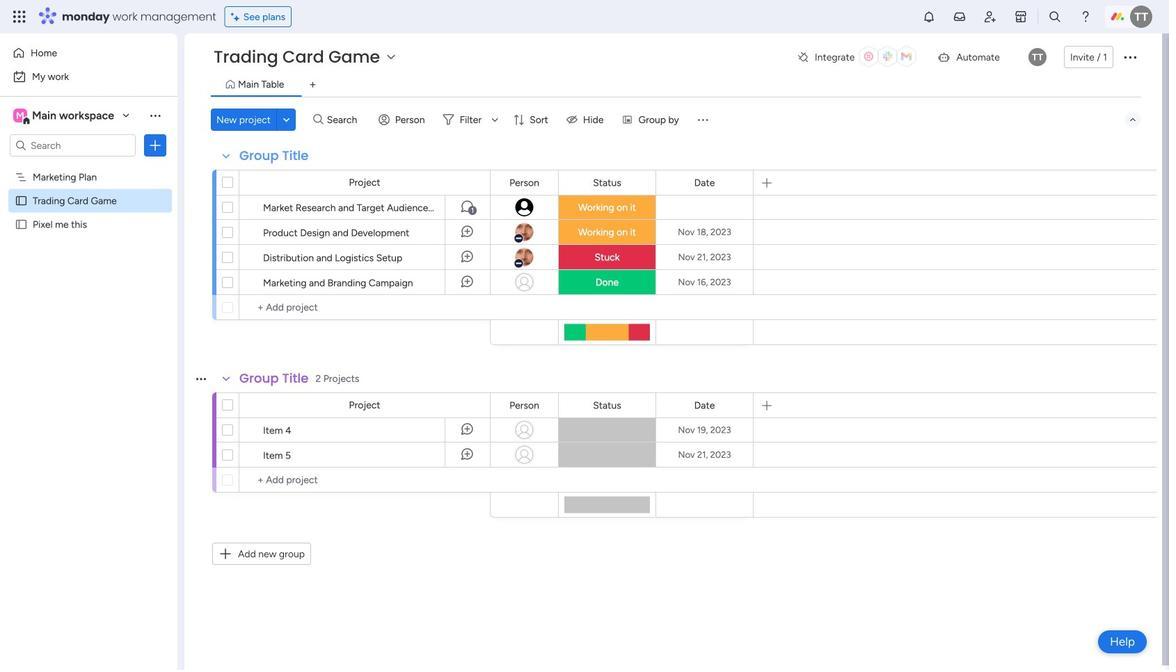 Task type: describe. For each thing, give the bounding box(es) containing it.
update feed image
[[953, 10, 967, 24]]

notifications image
[[922, 10, 936, 24]]

menu image
[[696, 113, 710, 127]]

help image
[[1079, 10, 1093, 24]]

add view image
[[310, 80, 316, 90]]

1 vertical spatial options image
[[148, 139, 162, 152]]

search everything image
[[1048, 10, 1062, 24]]

see plans image
[[231, 9, 243, 25]]

arrow down image
[[487, 111, 503, 128]]

2 + add project text field from the top
[[246, 472, 484, 489]]

2 public board image from the top
[[15, 218, 28, 231]]

1 + add project text field from the top
[[246, 299, 484, 316]]

workspace options image
[[148, 108, 162, 122]]



Task type: locate. For each thing, give the bounding box(es) containing it.
1 vertical spatial public board image
[[15, 218, 28, 231]]

0 vertical spatial options image
[[1122, 49, 1139, 65]]

Search in workspace field
[[29, 137, 116, 153]]

workspace selection element
[[13, 107, 116, 125]]

angle down image
[[283, 115, 290, 125]]

1 horizontal spatial options image
[[1122, 49, 1139, 65]]

2 vertical spatial option
[[0, 165, 178, 167]]

0 vertical spatial terry turtle image
[[1131, 6, 1153, 28]]

0 vertical spatial public board image
[[15, 194, 28, 207]]

1 horizontal spatial terry turtle image
[[1131, 6, 1153, 28]]

tab
[[302, 74, 324, 96]]

monday marketplace image
[[1014, 10, 1028, 24]]

options image down workspace options image
[[148, 139, 162, 152]]

tab list
[[211, 74, 1142, 97]]

options image
[[1122, 49, 1139, 65], [148, 139, 162, 152]]

None field
[[236, 147, 312, 165], [506, 175, 543, 190], [590, 175, 625, 190], [691, 175, 719, 190], [236, 370, 312, 388], [506, 398, 543, 413], [590, 398, 625, 413], [691, 398, 719, 413], [236, 147, 312, 165], [506, 175, 543, 190], [590, 175, 625, 190], [691, 175, 719, 190], [236, 370, 312, 388], [506, 398, 543, 413], [590, 398, 625, 413], [691, 398, 719, 413]]

0 vertical spatial option
[[8, 42, 169, 64]]

invite members image
[[984, 10, 998, 24]]

1 vertical spatial + add project text field
[[246, 472, 484, 489]]

public board image
[[15, 194, 28, 207], [15, 218, 28, 231]]

1 vertical spatial option
[[8, 65, 169, 88]]

0 horizontal spatial options image
[[148, 139, 162, 152]]

0 horizontal spatial terry turtle image
[[1029, 48, 1047, 66]]

Search field
[[324, 110, 365, 129]]

terry turtle image
[[1131, 6, 1153, 28], [1029, 48, 1047, 66]]

option
[[8, 42, 169, 64], [8, 65, 169, 88], [0, 165, 178, 167]]

select product image
[[13, 10, 26, 24]]

options image up collapse image
[[1122, 49, 1139, 65]]

1 public board image from the top
[[15, 194, 28, 207]]

v2 search image
[[313, 112, 324, 128]]

collapse image
[[1128, 114, 1139, 125]]

1 vertical spatial terry turtle image
[[1029, 48, 1047, 66]]

+ Add project text field
[[246, 299, 484, 316], [246, 472, 484, 489]]

list box
[[0, 163, 178, 424]]

workspace image
[[13, 108, 27, 123]]

0 vertical spatial + add project text field
[[246, 299, 484, 316]]



Task type: vqa. For each thing, say whether or not it's contained in the screenshot.
Search field
yes



